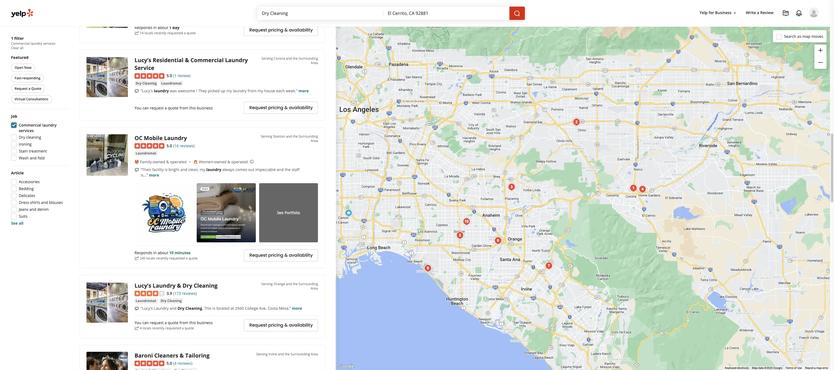 Task type: vqa. For each thing, say whether or not it's contained in the screenshot.
bottom 11:00 AM - 11:00 PM
no



Task type: locate. For each thing, give the bounding box(es) containing it.
and right corona
[[286, 56, 292, 61]]

review
[[761, 10, 774, 15]]

sparklean laundry home delivery service image
[[423, 263, 434, 274]]

1 horizontal spatial owned
[[214, 159, 227, 165]]

1 vertical spatial 1
[[11, 36, 13, 41]]

a inside "link"
[[758, 10, 760, 15]]

1 availability from the top
[[289, 27, 313, 33]]

info icon image
[[250, 160, 254, 164], [250, 160, 254, 164]]

&
[[285, 27, 288, 33], [185, 57, 189, 64], [285, 105, 288, 111], [166, 159, 169, 165], [228, 159, 230, 165], [285, 252, 288, 258], [177, 282, 181, 289], [285, 322, 288, 328], [180, 352, 184, 359]]

2 vertical spatial requested
[[165, 326, 181, 331]]

0 vertical spatial recently
[[154, 31, 167, 35]]

1 16 speech v2 image from the top
[[135, 89, 139, 93]]

business
[[197, 105, 213, 110], [197, 320, 213, 325]]

0 horizontal spatial 1
[[11, 36, 13, 41]]

0 horizontal spatial owned
[[153, 159, 165, 165]]

business down they
[[197, 105, 213, 110]]

0 vertical spatial dry cleaning
[[136, 81, 157, 86]]

laundromat up family-
[[136, 151, 156, 156]]

2 vertical spatial group
[[9, 170, 69, 226]]

2 operated from the left
[[231, 159, 248, 165]]

0 vertical spatial about
[[158, 25, 168, 30]]

virtual consultations button
[[11, 95, 52, 103]]

surrounding inside 'serving corona and the surrounding area'
[[299, 56, 318, 61]]

dry down service
[[136, 81, 142, 86]]

request pricing & availability
[[249, 27, 313, 33], [249, 105, 313, 111], [249, 252, 313, 258], [249, 322, 313, 328]]

1 request pricing & availability from the top
[[249, 27, 313, 33]]

request a quote button
[[11, 85, 45, 93]]

request for 245 locals recently requested a quote
[[249, 252, 267, 258]]

2 vertical spatial 5 star rating image
[[135, 361, 164, 366]]

group
[[815, 45, 827, 69], [9, 114, 69, 163], [9, 170, 69, 226]]

2 pricing from the top
[[268, 105, 284, 111]]

business
[[716, 10, 732, 15]]

operated
[[170, 159, 187, 165], [231, 159, 248, 165]]

(173
[[173, 291, 181, 296]]

2 16 trending v2 image from the top
[[135, 256, 139, 261]]

excellent."
[[278, 11, 296, 16]]

4 area from the top
[[311, 352, 318, 357]]

0 horizontal spatial dry cleaning
[[136, 81, 157, 86]]

2 about from the top
[[158, 250, 168, 255]]

2 5.0 from the top
[[167, 143, 172, 148]]

2 vertical spatial more link
[[292, 306, 302, 311]]

more for lucy's laundry & dry cleaning
[[292, 306, 302, 311]]

1 vertical spatial from
[[180, 105, 188, 110]]

request pricing & availability button for 4 locals recently requested a quote
[[244, 319, 318, 331]]

None field
[[262, 10, 379, 16], [388, 10, 505, 16]]

1 vertical spatial more link
[[149, 173, 159, 178]]

1 left day
[[169, 25, 172, 30]]

my down women- on the left top of page
[[200, 167, 205, 172]]

this up 4 locals recently requested a quote in the bottom of the page
[[189, 320, 196, 325]]

1 vertical spatial about
[[158, 250, 168, 255]]

3 5.0 from the top
[[167, 361, 172, 366]]

laundromat
[[161, 81, 182, 86], [136, 151, 156, 156], [136, 299, 156, 303]]

0 vertical spatial 5.0 link
[[167, 73, 172, 79]]

business down .
[[197, 320, 213, 325]]

and inside 'serving corona and the surrounding area'
[[286, 56, 292, 61]]

1 "lucy's from the top
[[141, 88, 153, 93]]

see for see portfolio
[[277, 210, 284, 215]]

1 about from the top
[[158, 25, 168, 30]]

courtesy cleaners image
[[87, 0, 128, 28]]

dry cleaning link down service
[[135, 81, 158, 86]]

write
[[746, 10, 757, 15]]

serving left orange in the bottom of the page
[[262, 282, 273, 286]]

5.0 left (4
[[167, 361, 172, 366]]

0 vertical spatial you
[[135, 105, 142, 110]]

laundromat down 3.9 star rating image
[[136, 299, 156, 303]]

0 vertical spatial all
[[20, 46, 23, 50]]

1 vertical spatial this
[[189, 320, 196, 325]]

1 vertical spatial 5 star rating image
[[135, 143, 164, 149]]

0 vertical spatial is
[[165, 167, 168, 172]]

projects image
[[783, 10, 790, 17]]

2 request from the top
[[150, 320, 164, 325]]

0 vertical spatial responds
[[135, 25, 152, 30]]

16 speech v2 image down service
[[135, 89, 139, 93]]

more link
[[299, 88, 309, 93], [149, 173, 159, 178], [292, 306, 302, 311]]

they
[[198, 88, 207, 93]]

oc mobile laundry image
[[87, 134, 128, 176]]

1 vertical spatial group
[[9, 114, 69, 163]]

featured
[[11, 55, 29, 60]]

costa
[[268, 306, 278, 311]]

0 vertical spatial in
[[153, 25, 157, 30]]

5.0 link left (16 in the top left of the page
[[167, 143, 172, 149]]

the inside 'serving corona and the surrounding area'
[[293, 56, 298, 61]]

lucy's inside lucy's residential & commercial laundry service
[[135, 57, 151, 64]]

out
[[248, 167, 254, 172]]

all down suits
[[19, 221, 23, 226]]

2 request pricing & availability from the top
[[249, 105, 313, 111]]

and
[[286, 56, 292, 61], [286, 134, 292, 139], [30, 155, 37, 161], [181, 167, 187, 172], [277, 167, 284, 172], [41, 200, 48, 205], [29, 207, 36, 212], [286, 282, 292, 286], [170, 306, 177, 311], [278, 352, 284, 357]]

0 vertical spatial this
[[189, 105, 196, 110]]

serving inside serving stanton and the surrounding area
[[261, 134, 272, 139]]

4 request pricing & availability from the top
[[249, 322, 313, 328]]

lucy's residential & commercial laundry service image
[[87, 57, 128, 98]]

dry down (173
[[178, 306, 185, 311]]

5.0 link left (1
[[167, 73, 172, 79]]

1 vertical spatial requested
[[169, 256, 185, 261]]

report a map error
[[806, 367, 829, 370]]

the inside serving orange and the surrounding area
[[293, 282, 298, 286]]

requested for day
[[167, 31, 183, 35]]

5 star rating image down baroni at the left bottom of the page
[[135, 361, 164, 366]]

4 pricing from the top
[[268, 322, 284, 328]]

3 5 star rating image from the top
[[135, 361, 164, 366]]

1 horizontal spatial operated
[[231, 159, 248, 165]]

5 star rating image down mobile
[[135, 143, 164, 149]]

responds up 14
[[135, 25, 152, 30]]

1 vertical spatial see
[[11, 221, 18, 226]]

a inside button
[[29, 86, 30, 91]]

locals
[[145, 31, 153, 35], [146, 256, 155, 261], [143, 326, 151, 331]]

lucy's up service
[[135, 57, 151, 64]]

commercial inside lucy's residential & commercial laundry service
[[191, 57, 224, 64]]

©2023
[[765, 367, 773, 370]]

from up 4 locals recently requested a quote in the bottom of the page
[[180, 320, 188, 325]]

recently down the responds in about 10 minutes
[[156, 256, 168, 261]]

2 business from the top
[[197, 320, 213, 325]]

lucy's residential & commercial laundry service image
[[637, 184, 649, 195]]

area inside serving stanton and the surrounding area
[[311, 138, 318, 143]]

1 vertical spatial services
[[19, 128, 34, 133]]

1 operated from the left
[[170, 159, 187, 165]]

oc mobile laundry
[[135, 134, 187, 142]]

0 vertical spatial 5 star rating image
[[135, 73, 164, 79]]

2 lucy's from the top
[[135, 282, 151, 289]]

laundry inside 1 filter commercial laundry services clear all
[[31, 41, 42, 46]]

2 vertical spatial laundromat
[[136, 299, 156, 303]]

clear all link
[[11, 46, 23, 50]]

up
[[221, 88, 225, 93]]

availability for 245 locals recently requested a quote
[[289, 252, 313, 258]]

write a review link
[[744, 8, 776, 18]]

locals right 14
[[145, 31, 153, 35]]

laundromat link down 3.9 star rating image
[[135, 298, 157, 304]]

oc mobile laundry link
[[135, 134, 187, 142]]

0 horizontal spatial see
[[11, 221, 18, 226]]

1 left filter
[[11, 36, 13, 41]]

1 horizontal spatial map
[[817, 367, 822, 370]]

request for 14 locals recently requested a quote
[[249, 27, 267, 33]]

and inside serving orange and the surrounding area
[[286, 282, 292, 286]]

my left house
[[258, 88, 263, 93]]

2 5.0 link from the top
[[167, 143, 172, 149]]

requested up baroni cleaners & tailoring
[[165, 326, 181, 331]]

recently right 4
[[152, 326, 165, 331]]

2 owned from the left
[[214, 159, 227, 165]]

5.0 left (1
[[167, 73, 172, 78]]

request pricing & availability button for 245 locals recently requested a quote
[[244, 249, 318, 261]]

16 trending v2 image
[[135, 31, 139, 35], [135, 256, 139, 261]]

empire laundry service image
[[628, 183, 639, 194]]

3 request pricing & availability button from the top
[[244, 249, 318, 261]]

"lucy's for lucy's laundry & dry cleaning
[[141, 306, 153, 311]]

more down facility
[[149, 173, 159, 178]]

the right corona
[[293, 56, 298, 61]]

serving inside serving orange and the surrounding area
[[262, 282, 273, 286]]

16 trending v2 image left 14
[[135, 31, 139, 35]]

1 5.0 from the top
[[167, 73, 172, 78]]

area inside 'serving corona and the surrounding area'
[[311, 61, 318, 65]]

"lucy's down service
[[141, 88, 153, 93]]

terms
[[786, 367, 794, 370]]

this
[[204, 306, 212, 311]]

1 vertical spatial 5.0 link
[[167, 143, 172, 149]]

"their facility is bright and clean, my laundry
[[141, 167, 221, 172]]

user actions element
[[696, 7, 827, 41]]

facility
[[152, 167, 164, 172]]

surrounding inside serving orange and the surrounding area
[[299, 282, 318, 286]]

0 vertical spatial see
[[277, 210, 284, 215]]

dry
[[236, 11, 242, 16]]

error
[[823, 367, 829, 370]]

0 horizontal spatial dry cleaning button
[[135, 81, 158, 86]]

1 horizontal spatial none field
[[388, 10, 505, 16]]

0 vertical spatial was
[[259, 11, 266, 16]]

none field near
[[388, 10, 505, 16]]

clear
[[11, 46, 19, 50]]

1 vertical spatial 16 trending v2 image
[[135, 256, 139, 261]]

more link for lucy's residential & commercial laundry service
[[299, 88, 309, 93]]

3 pricing from the top
[[268, 252, 284, 258]]

dry cleaning button down service
[[135, 81, 158, 86]]

16 speech v2 image
[[135, 89, 139, 93], [135, 307, 139, 311]]

shirts
[[30, 200, 40, 205]]

serving for oc mobile laundry
[[261, 134, 272, 139]]

delicates
[[19, 193, 35, 198]]

2 vertical spatial commercial
[[19, 122, 41, 128]]

family-
[[140, 159, 153, 165]]

3.9 link
[[167, 290, 172, 296]]

my right up
[[226, 88, 232, 93]]

map right as in the right of the page
[[803, 34, 811, 39]]

area for lucy's laundry & dry cleaning
[[311, 286, 318, 291]]

5 star rating image for oc
[[135, 143, 164, 149]]

google image
[[338, 363, 356, 370]]

request pricing & availability for 245 locals recently requested a quote
[[249, 252, 313, 258]]

2 area from the top
[[311, 138, 318, 143]]

responding
[[22, 76, 40, 80]]

5 star rating image
[[135, 73, 164, 79], [135, 143, 164, 149], [135, 361, 164, 366]]

"lucy's for lucy's residential & commercial laundry service
[[141, 88, 153, 93]]

2 vertical spatial 5.0 link
[[167, 360, 172, 366]]

more right the mesa."
[[292, 306, 302, 311]]

operated up "their facility is bright and clean, my laundry
[[170, 159, 187, 165]]

see portfolio link
[[259, 183, 318, 242]]

in up 245 locals recently requested a quote
[[153, 250, 157, 255]]

1 responds from the top
[[135, 25, 152, 30]]

group containing job
[[9, 114, 69, 163]]

you can request a quote from this business down awesome
[[135, 105, 213, 110]]

1 vertical spatial commercial
[[191, 57, 224, 64]]

located
[[216, 306, 230, 311]]

2 in from the top
[[153, 250, 157, 255]]

(173 reviews)
[[173, 291, 197, 296]]

you can request a quote from this business up 4 locals recently requested a quote in the bottom of the page
[[135, 320, 213, 325]]

responds for responds in about 1 day
[[135, 25, 152, 30]]

0 horizontal spatial was
[[170, 88, 177, 93]]

reviews) right (4
[[178, 361, 193, 366]]

& inside lucy's residential & commercial laundry service
[[185, 57, 189, 64]]

serving left corona
[[262, 56, 273, 61]]

all right clear
[[20, 46, 23, 50]]

was left done
[[259, 11, 266, 16]]

1 vertical spatial "lucy's
[[141, 306, 153, 311]]

0 vertical spatial map
[[803, 34, 811, 39]]

1 vertical spatial reviews)
[[182, 291, 197, 296]]

1 vertical spatial all
[[19, 221, 23, 226]]

laundromat button down 3.9 star rating image
[[135, 298, 157, 304]]

1 horizontal spatial dry cleaning button
[[160, 298, 183, 304]]

5 star rating image for lucy's
[[135, 73, 164, 79]]

dry cleaning down service
[[136, 81, 157, 86]]

is
[[165, 167, 168, 172], [213, 306, 215, 311]]

0 vertical spatial 16 trending v2 image
[[135, 31, 139, 35]]

map
[[803, 34, 811, 39], [817, 367, 822, 370]]

laundromat for laundromat button related to the topmost laundromat 'link'
[[161, 81, 182, 86]]

article
[[11, 170, 24, 176]]

google
[[774, 367, 783, 370]]

ave.
[[259, 306, 267, 311]]

surrounding for lucy's laundry & dry cleaning
[[299, 282, 318, 286]]

laundromat button up family-
[[135, 151, 157, 156]]

0 horizontal spatial my
[[200, 167, 205, 172]]

serving inside 'serving corona and the surrounding area'
[[262, 56, 273, 61]]

(1 review)
[[173, 73, 191, 78]]

1 none field from the left
[[262, 10, 379, 16]]

1 request from the top
[[150, 105, 164, 110]]

reviews) for mobile
[[180, 143, 195, 148]]

3 request pricing & availability from the top
[[249, 252, 313, 258]]

laundry inside lucy's residential & commercial laundry service
[[225, 57, 248, 64]]

surrounding inside serving stanton and the surrounding area
[[299, 134, 318, 139]]

laundromat button down (1
[[160, 81, 183, 86]]

fast-responding button
[[11, 74, 44, 82]]

yelp
[[700, 10, 708, 15]]

filter
[[14, 36, 24, 41]]

1 owned from the left
[[153, 159, 165, 165]]

oc mobile laundry image
[[455, 230, 466, 241]]

1 inside 1 filter commercial laundry services clear all
[[11, 36, 13, 41]]

denim
[[37, 207, 49, 212]]

3 5.0 link from the top
[[167, 360, 172, 366]]

0 vertical spatial reviews)
[[180, 143, 195, 148]]

from left house
[[248, 88, 257, 93]]

laundromat down (1
[[161, 81, 182, 86]]

from
[[248, 88, 257, 93], [180, 105, 188, 110], [180, 320, 188, 325]]

cleaning down service
[[142, 81, 157, 86]]

0 vertical spatial locals
[[145, 31, 153, 35]]

0 vertical spatial laundromat
[[161, 81, 182, 86]]

0 vertical spatial 16 speech v2 image
[[135, 89, 139, 93]]

1 pricing from the top
[[268, 27, 284, 33]]

recently down responds in about 1 day
[[154, 31, 167, 35]]

the for lucy's laundry & dry cleaning
[[293, 282, 298, 286]]

is right this
[[213, 306, 215, 311]]

owned up always comes out impeccable and the staff is..."
[[214, 159, 227, 165]]

1 vertical spatial recently
[[156, 256, 168, 261]]

16 chevron down v2 image
[[733, 11, 738, 15]]

request pricing & availability button
[[244, 24, 318, 36], [244, 102, 318, 114], [244, 249, 318, 261], [244, 319, 318, 331]]

2 vertical spatial reviews)
[[178, 361, 193, 366]]

1 vertical spatial responds
[[135, 250, 152, 255]]

my
[[226, 88, 232, 93], [258, 88, 263, 93], [200, 167, 205, 172]]

about for 1
[[158, 25, 168, 30]]

16 speech v2 image for lucy's laundry & dry cleaning
[[135, 307, 139, 311]]

about for 10
[[158, 250, 168, 255]]

16 speech v2 image up 16 trending v2 image
[[135, 307, 139, 311]]

the left staff
[[285, 167, 291, 172]]

laundromat link down (1
[[160, 81, 183, 86]]

operated up the comes
[[231, 159, 248, 165]]

0 vertical spatial services
[[43, 41, 56, 46]]

0 vertical spatial you can request a quote from this business
[[135, 105, 213, 110]]

dry cleaning button for left dry cleaning link
[[135, 81, 158, 86]]

3.9 star rating image
[[135, 291, 164, 296]]

serving left "stanton"
[[261, 134, 272, 139]]

about up '14 locals recently requested a quote'
[[158, 25, 168, 30]]

0 horizontal spatial none field
[[262, 10, 379, 16]]

this down awesome
[[189, 105, 196, 110]]

map for error
[[817, 367, 822, 370]]

1 5 star rating image from the top
[[135, 73, 164, 79]]

and right impeccable
[[277, 167, 284, 172]]

1 vertical spatial more
[[149, 173, 159, 178]]

and down 3.9 at left bottom
[[170, 306, 177, 311]]

laundromat button
[[160, 81, 183, 86], [135, 151, 157, 156], [135, 298, 157, 304]]

laundromat button for the topmost laundromat 'link'
[[160, 81, 183, 86]]

reviews) right (173
[[182, 291, 197, 296]]

1 5.0 link from the top
[[167, 73, 172, 79]]

2 you can request a quote from this business from the top
[[135, 320, 213, 325]]

is left bright
[[165, 167, 168, 172]]

2 vertical spatial from
[[180, 320, 188, 325]]

reviews)
[[180, 143, 195, 148], [182, 291, 197, 296], [178, 361, 193, 366]]

and down stain treatment
[[30, 155, 37, 161]]

surrounding for lucy's residential & commercial laundry service
[[299, 56, 318, 61]]

dry cleaning button
[[135, 81, 158, 86], [160, 298, 183, 304]]

virtual consultations
[[15, 97, 48, 101]]

0 vertical spatial request
[[150, 105, 164, 110]]

in up '14 locals recently requested a quote'
[[153, 25, 157, 30]]

1 16 trending v2 image from the top
[[135, 31, 139, 35]]

quote for 245 locals recently requested a quote
[[189, 256, 198, 261]]

is..."
[[141, 173, 148, 178]]

requested down minutes on the left bottom
[[169, 256, 185, 261]]

awesome
[[178, 88, 195, 93]]

"their
[[141, 167, 151, 172]]

0 vertical spatial group
[[815, 45, 827, 69]]

0 horizontal spatial is
[[165, 167, 168, 172]]

responds up 245
[[135, 250, 152, 255]]

availability for 14 locals recently requested a quote
[[289, 27, 313, 33]]

0 horizontal spatial services
[[19, 128, 34, 133]]

2 "lucy's from the top
[[141, 306, 153, 311]]

oc
[[135, 134, 143, 142]]

and right orange in the bottom of the page
[[286, 282, 292, 286]]

2 can from the top
[[143, 320, 149, 325]]

16 trending v2 image
[[135, 326, 139, 331]]

in
[[153, 25, 157, 30], [153, 250, 157, 255]]

about
[[158, 25, 168, 30], [158, 250, 168, 255]]

0 vertical spatial laundromat button
[[160, 81, 183, 86]]

request pricing & availability for 14 locals recently requested a quote
[[249, 27, 313, 33]]

1 vertical spatial 16 speech v2 image
[[135, 307, 139, 311]]

0 vertical spatial from
[[248, 88, 257, 93]]

1 vertical spatial in
[[153, 250, 157, 255]]

1 vertical spatial dry cleaning button
[[160, 298, 183, 304]]

reviews) for laundry
[[182, 291, 197, 296]]

2 none field from the left
[[388, 10, 505, 16]]

from down awesome
[[180, 105, 188, 110]]

irvine
[[269, 352, 277, 357]]

requested down day
[[167, 31, 183, 35]]

16 trending v2 image for responds in about 1 day
[[135, 31, 139, 35]]

baroni cleaners & tailoring
[[135, 352, 210, 359]]

about up 245 locals recently requested a quote
[[158, 250, 168, 255]]

pricing for 4 locals recently requested a quote
[[268, 322, 284, 328]]

2 vertical spatial more
[[292, 306, 302, 311]]

dry cleaning down 3.9 at left bottom
[[161, 299, 182, 303]]

3.9
[[167, 291, 172, 296]]

1 area from the top
[[311, 61, 318, 65]]

2 vertical spatial laundromat button
[[135, 298, 157, 304]]

lucy's up 3.9 star rating image
[[135, 282, 151, 289]]

1 vertical spatial laundromat button
[[135, 151, 157, 156]]

dry cleaning button down 3.9 at left bottom
[[160, 298, 183, 304]]

mesa."
[[279, 306, 291, 311]]

1 vertical spatial dry cleaning
[[161, 299, 182, 303]]

0 vertical spatial dry cleaning link
[[135, 81, 158, 86]]

(16 reviews) link
[[173, 143, 195, 149]]

4 availability from the top
[[289, 322, 313, 328]]

serving left "irvine" in the bottom of the page
[[256, 352, 268, 357]]

2 16 speech v2 image from the top
[[135, 307, 139, 311]]

request pricing & availability button for 14 locals recently requested a quote
[[244, 24, 318, 36]]

owned up facility
[[153, 159, 165, 165]]

1 horizontal spatial dry cleaning
[[161, 299, 182, 303]]

2 you from the top
[[135, 320, 142, 325]]

pricing for 14 locals recently requested a quote
[[268, 27, 284, 33]]

5 star rating image down service
[[135, 73, 164, 79]]

None search field
[[258, 7, 526, 20]]

0 horizontal spatial map
[[803, 34, 811, 39]]

area for baroni cleaners & tailoring
[[311, 352, 318, 357]]

16 speech v2 image
[[135, 168, 139, 172]]

1 vertical spatial you can request a quote from this business
[[135, 320, 213, 325]]

"lucy's
[[141, 88, 153, 93], [141, 306, 153, 311]]

!
[[196, 88, 197, 93]]

dress
[[19, 200, 29, 205]]

16 trending v2 image left 245
[[135, 256, 139, 261]]

the right "irvine" in the bottom of the page
[[285, 352, 290, 357]]

2940
[[235, 306, 244, 311]]

0 vertical spatial business
[[197, 105, 213, 110]]

picked
[[208, 88, 220, 93]]

0 vertical spatial can
[[143, 105, 149, 110]]

0 vertical spatial "lucy's
[[141, 88, 153, 93]]

16 speech v2 image for lucy's residential & commercial laundry service
[[135, 89, 139, 93]]

0 vertical spatial commercial
[[11, 41, 30, 46]]

16 trending v2 image for responds in about 10 minutes
[[135, 256, 139, 261]]

1 vertical spatial dry cleaning link
[[160, 298, 183, 304]]

1 request pricing & availability button from the top
[[244, 24, 318, 36]]

laundry 360 image
[[343, 208, 354, 219]]

1 vertical spatial locals
[[146, 256, 155, 261]]

1 horizontal spatial was
[[259, 11, 266, 16]]

2 responds from the top
[[135, 250, 152, 255]]

responds
[[135, 25, 152, 30], [135, 250, 152, 255]]

3 area from the top
[[311, 286, 318, 291]]

map for moves
[[803, 34, 811, 39]]

owned for women-
[[214, 159, 227, 165]]

shortcuts
[[738, 367, 749, 370]]

stain
[[19, 148, 28, 154]]

2 5 star rating image from the top
[[135, 143, 164, 149]]

more link right week."
[[299, 88, 309, 93]]

and inside always comes out impeccable and the staff is..."
[[277, 167, 284, 172]]

0 vertical spatial requested
[[167, 31, 183, 35]]

0 horizontal spatial operated
[[170, 159, 187, 165]]

"lucy's down 3.9 star rating image
[[141, 306, 153, 311]]

1 lucy's from the top
[[135, 57, 151, 64]]

1 horizontal spatial services
[[43, 41, 56, 46]]

and right "stanton"
[[286, 134, 292, 139]]

4 request pricing & availability button from the top
[[244, 319, 318, 331]]

owned for family-
[[153, 159, 165, 165]]

5.0 for mobile
[[167, 143, 172, 148]]

1 in from the top
[[153, 25, 157, 30]]

the right "stanton"
[[293, 134, 298, 139]]

map left error
[[817, 367, 822, 370]]

5.0 link left (4
[[167, 360, 172, 366]]

the inside serving stanton and the surrounding area
[[293, 134, 298, 139]]

bedding
[[19, 186, 34, 191]]

cleaned
[[243, 11, 258, 16]]

treatment
[[29, 148, 47, 154]]

1 vertical spatial is
[[213, 306, 215, 311]]

1 vertical spatial can
[[143, 320, 149, 325]]

3 availability from the top
[[289, 252, 313, 258]]

serving orange and the surrounding area
[[262, 282, 318, 291]]

locals right 4
[[143, 326, 151, 331]]

requested
[[167, 31, 183, 35], [169, 256, 185, 261], [165, 326, 181, 331]]

area inside serving orange and the surrounding area
[[311, 286, 318, 291]]

1 filter commercial laundry services clear all
[[11, 36, 56, 50]]

lucy's residential & commercial laundry service link
[[135, 57, 248, 72]]

serving corona and the surrounding area
[[262, 56, 318, 65]]

laundromat link up family-
[[135, 151, 157, 156]]

reviews) right (16 in the top left of the page
[[180, 143, 195, 148]]

1 vertical spatial was
[[170, 88, 177, 93]]

laundromat for laundromat button associated with the middle laundromat 'link'
[[136, 151, 156, 156]]

the inside always comes out impeccable and the staff is..."
[[285, 167, 291, 172]]



Task type: describe. For each thing, give the bounding box(es) containing it.
surrounding for baroni cleaners & tailoring
[[291, 352, 310, 357]]

notifications image
[[796, 10, 803, 17]]

locals for responds in about 10 minutes
[[146, 256, 155, 261]]

map
[[753, 367, 758, 370]]

bright
[[169, 167, 180, 172]]

10
[[169, 250, 174, 255]]

fold
[[38, 155, 45, 161]]

5.0 for residential
[[167, 73, 172, 78]]

2 horizontal spatial my
[[258, 88, 263, 93]]

zoom out image
[[818, 59, 824, 66]]

2 availability from the top
[[289, 105, 313, 111]]

write a review
[[746, 10, 774, 15]]

lucy's laundry & dry cleaning link
[[135, 282, 218, 289]]

responds for responds in about 10 minutes
[[135, 250, 152, 255]]

locals for responds in about 1 day
[[145, 31, 153, 35]]

cleaning down (173
[[167, 299, 182, 303]]

accessories
[[19, 179, 40, 184]]

and left 'clean,'
[[181, 167, 187, 172]]

availability for 4 locals recently requested a quote
[[289, 322, 313, 328]]

dress shirts and blouses
[[19, 200, 63, 205]]

operated for women-owned & operated
[[231, 159, 248, 165]]

see for see all
[[11, 221, 18, 226]]

the for oc mobile laundry
[[293, 134, 298, 139]]

requested for minutes
[[169, 256, 185, 261]]

5.0 link for cleaners
[[167, 360, 172, 366]]

request pricing & availability for 4 locals recently requested a quote
[[249, 322, 313, 328]]

each
[[276, 88, 285, 93]]

2 vertical spatial locals
[[143, 326, 151, 331]]

1 you from the top
[[135, 105, 142, 110]]

tyler b. image
[[809, 7, 819, 17]]

data
[[759, 367, 764, 370]]

1 you can request a quote from this business from the top
[[135, 105, 213, 110]]

5.0 for cleaners
[[167, 361, 172, 366]]

service
[[135, 64, 154, 72]]

as
[[798, 34, 802, 39]]

open now button
[[11, 64, 35, 72]]

open now
[[15, 65, 32, 70]]

0 vertical spatial laundromat link
[[160, 81, 183, 86]]

yelp for business
[[700, 10, 732, 15]]

16 women owned v2 image
[[193, 160, 198, 164]]

and down shirts
[[29, 207, 36, 212]]

day
[[173, 25, 180, 30]]

laundromat button for bottommost laundromat 'link'
[[135, 298, 157, 304]]

review)
[[178, 73, 191, 78]]

lucy's laundry & dry cleaning image
[[87, 282, 128, 323]]

recently for 10 minutes
[[156, 256, 168, 261]]

lucy's for lucy's laundry & dry cleaning
[[135, 282, 151, 289]]

serving stanton and the surrounding area
[[261, 134, 318, 143]]

(16 reviews)
[[173, 143, 195, 148]]

services inside 1 filter commercial laundry services clear all
[[43, 41, 56, 46]]

laundromat for bottommost laundromat 'link' laundromat button
[[136, 299, 156, 303]]

cleaning
[[26, 135, 41, 140]]

Near text field
[[388, 10, 505, 16]]

yelp for business button
[[698, 8, 740, 18]]

4
[[140, 326, 142, 331]]

(1 review) link
[[173, 73, 191, 79]]

keyboard
[[725, 367, 737, 370]]

dry up (173 reviews) link
[[183, 282, 192, 289]]

responds in about 1 day
[[135, 25, 180, 30]]

area for lucy's residential & commercial laundry service
[[311, 61, 318, 65]]

quote for 4 locals recently requested a quote
[[185, 326, 194, 331]]

2 request pricing & availability button from the top
[[244, 102, 318, 114]]

dry cleaning button for dry cleaning link to the right
[[160, 298, 183, 304]]

surrounding for oc mobile laundry
[[299, 134, 318, 139]]

search as map moves
[[785, 34, 824, 39]]

5 star rating image for baroni
[[135, 361, 164, 366]]

laundry inside commercial laundry services
[[42, 122, 57, 128]]

lucy's laundry & dry cleaning image
[[493, 235, 504, 246]]

lucy's residential & commercial laundry service
[[135, 57, 248, 72]]

16 family owned v2 image
[[135, 160, 139, 164]]

more for lucy's residential & commercial laundry service
[[299, 88, 309, 93]]

dry up ironing
[[19, 135, 25, 140]]

map data ©2023 google
[[753, 367, 783, 370]]

zoom in image
[[818, 47, 824, 54]]

1 this from the top
[[189, 105, 196, 110]]

serving irvine and the surrounding area
[[256, 352, 318, 357]]

suds and bubbles laundry services image
[[571, 117, 582, 128]]

baroni
[[135, 352, 153, 359]]

request for 4 locals recently requested a quote
[[249, 322, 267, 328]]

report
[[806, 367, 814, 370]]

pricing for 245 locals recently requested a quote
[[268, 252, 284, 258]]

5.0 link for mobile
[[167, 143, 172, 149]]

Find text field
[[262, 10, 379, 16]]

none field find
[[262, 10, 379, 16]]

4 locals recently requested a quote
[[140, 326, 194, 331]]

corona
[[274, 56, 285, 61]]

2 this from the top
[[189, 320, 196, 325]]

see all button
[[11, 221, 23, 226]]

lucy's for lucy's residential & commercial laundry service
[[135, 57, 151, 64]]

orange
[[274, 282, 285, 286]]

report a map error link
[[806, 367, 829, 370]]

serving for lucy's residential & commercial laundry service
[[262, 56, 273, 61]]

job
[[11, 114, 17, 119]]

group containing article
[[9, 170, 69, 226]]

serving for baroni cleaners & tailoring
[[256, 352, 268, 357]]

portfolio
[[285, 210, 300, 215]]

fast-responding
[[15, 76, 40, 80]]

1 horizontal spatial my
[[226, 88, 232, 93]]

search image
[[514, 10, 521, 17]]

1 horizontal spatial dry cleaning link
[[160, 298, 183, 304]]

women-
[[199, 159, 214, 165]]

always comes out impeccable and the staff is..."
[[141, 167, 300, 178]]

courtesy cleaners image
[[506, 182, 518, 193]]

in for 1 day
[[153, 25, 157, 30]]

14 locals recently requested a quote
[[140, 31, 196, 35]]

search
[[785, 34, 797, 39]]

suits
[[19, 214, 27, 219]]

cleaning left this
[[186, 306, 202, 311]]

bubbles laundry service image
[[461, 216, 472, 227]]

keyboard shortcuts button
[[725, 366, 749, 370]]

cleaning up (173 reviews) link
[[194, 282, 218, 289]]

1 can from the top
[[143, 105, 149, 110]]

area for oc mobile laundry
[[311, 138, 318, 143]]

staff
[[292, 167, 300, 172]]

baroni cleaners & tailoring image
[[544, 260, 555, 271]]

women-owned & operated
[[199, 159, 248, 165]]

was for awesome
[[170, 88, 177, 93]]

request a quote
[[15, 86, 41, 91]]

commercial laundry services
[[19, 122, 57, 133]]

fast-
[[15, 76, 22, 80]]

all inside 1 filter commercial laundry services clear all
[[20, 46, 23, 50]]

operated for family-owned & operated
[[170, 159, 187, 165]]

clean,
[[188, 167, 199, 172]]

and right "irvine" in the bottom of the page
[[278, 352, 284, 357]]

laundromat button for the middle laundromat 'link'
[[135, 151, 157, 156]]

dry cleaning
[[19, 135, 41, 140]]

see portfolio
[[277, 210, 300, 215]]

dry cleaned was done excellent."
[[236, 11, 296, 16]]

and up denim
[[41, 200, 48, 205]]

house
[[264, 88, 275, 93]]

(4
[[173, 361, 177, 366]]

the for baroni cleaners & tailoring
[[285, 352, 290, 357]]

1 horizontal spatial is
[[213, 306, 215, 311]]

recently for 1 day
[[154, 31, 167, 35]]

suds and bubbles laundry services image
[[571, 117, 582, 128]]

request inside button
[[15, 86, 28, 91]]

1 business from the top
[[197, 105, 213, 110]]

keyboard shortcuts
[[725, 367, 749, 370]]

reviews) for cleaners
[[178, 361, 193, 366]]

more link for lucy's laundry & dry cleaning
[[292, 306, 302, 311]]

wash and fold
[[19, 155, 45, 161]]

1 vertical spatial laundromat link
[[135, 151, 157, 156]]

was for done
[[259, 11, 266, 16]]

terms of use
[[786, 367, 802, 370]]

serving for lucy's laundry & dry cleaning
[[262, 282, 273, 286]]

(4 reviews) link
[[173, 360, 193, 366]]

5.0 link for residential
[[167, 73, 172, 79]]

quote for 14 locals recently requested a quote
[[187, 31, 196, 35]]

services inside commercial laundry services
[[19, 128, 34, 133]]

for
[[709, 10, 715, 15]]

baroni cleaners & tailoring link
[[135, 352, 210, 359]]

commercial inside commercial laundry services
[[19, 122, 41, 128]]

featured group
[[10, 55, 69, 104]]

dry down 3.9 star rating image
[[161, 299, 167, 303]]

always
[[222, 167, 235, 172]]

commercial inside 1 filter commercial laundry services clear all
[[11, 41, 30, 46]]

now
[[24, 65, 32, 70]]

2 vertical spatial laundromat link
[[135, 298, 157, 304]]

map region
[[336, 0, 831, 370]]

1 horizontal spatial 1
[[169, 25, 172, 30]]

the for lucy's residential & commercial laundry service
[[293, 56, 298, 61]]

2 vertical spatial recently
[[152, 326, 165, 331]]

residential
[[153, 57, 184, 64]]

quote
[[31, 86, 41, 91]]

in for 10 minutes
[[153, 250, 157, 255]]

and inside serving stanton and the surrounding area
[[286, 134, 292, 139]]

tailoring
[[185, 352, 210, 359]]

jeans
[[19, 207, 28, 212]]

ironing
[[19, 142, 32, 147]]

0 horizontal spatial dry cleaning link
[[135, 81, 158, 86]]

"lucy's laundry was awesome ! they picked up my laundry from my house each week." more
[[141, 88, 309, 93]]

open
[[15, 65, 23, 70]]

stain treatment
[[19, 148, 47, 154]]



